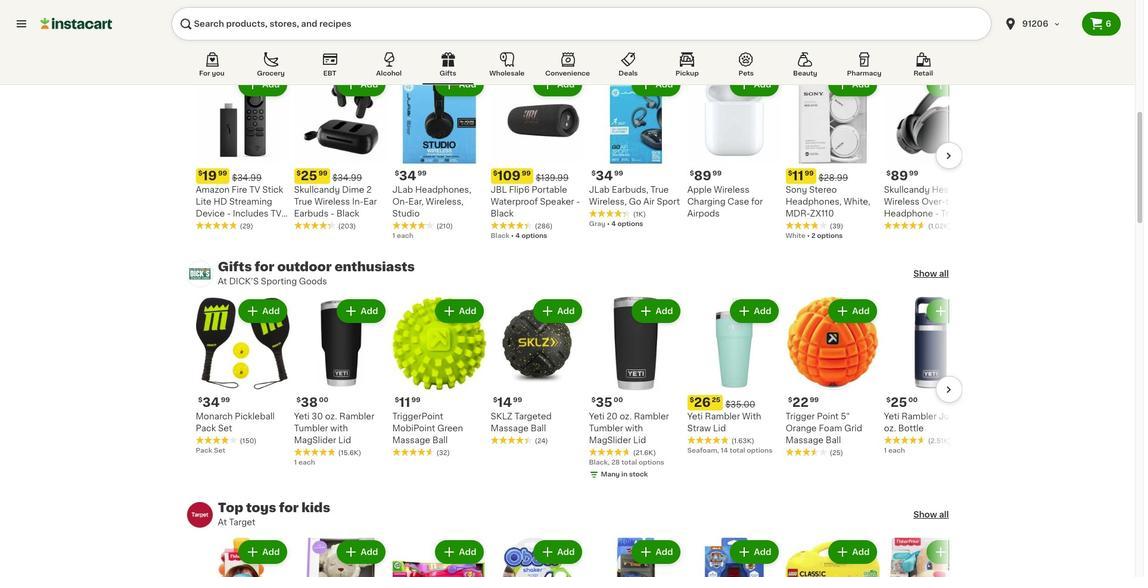 Task type: vqa. For each thing, say whether or not it's contained in the screenshot.
The "25" inside the $25.99 Original price: $34.99 element
yes



Task type: describe. For each thing, give the bounding box(es) containing it.
22
[[792, 397, 809, 409]]

$ up triggerpoint
[[395, 397, 399, 404]]

product group containing 35
[[589, 297, 683, 483]]

yeti 20 oz. rambler tumbler with magslider lid
[[589, 413, 669, 445]]

99 up ear,
[[418, 170, 427, 177]]

show all link for 25
[[913, 268, 949, 280]]

rambler inside yeti rambler junior 12 oz. bottle
[[902, 413, 937, 421]]

trigger
[[786, 413, 815, 421]]

zx110
[[810, 210, 834, 218]]

2 91206 button from the left
[[1003, 7, 1075, 41]]

at for gifts
[[218, 278, 227, 286]]

1 horizontal spatial •
[[607, 221, 610, 228]]

20
[[607, 413, 618, 421]]

dime
[[342, 186, 364, 194]]

(15.6k)
[[338, 450, 361, 457]]

in
[[621, 472, 627, 478]]

99 up triggerpoint
[[411, 397, 420, 404]]

each for 38
[[298, 460, 315, 467]]

target image
[[186, 502, 213, 529]]

total for 35
[[621, 460, 637, 467]]

sport
[[657, 198, 680, 206]]

0 horizontal spatial 11
[[399, 397, 410, 409]]

(25)
[[830, 450, 843, 457]]

deals
[[619, 70, 638, 77]]

for you button
[[186, 50, 237, 85]]

black,
[[589, 460, 610, 467]]

target inside top tech gifts at target
[[229, 51, 255, 59]]

gray • 4 options
[[589, 221, 643, 228]]

black inside jbl flip6 portable waterproof speaker - black
[[491, 210, 514, 218]]

flip6
[[509, 186, 530, 194]]

pets
[[739, 70, 754, 77]]

(203)
[[338, 223, 356, 230]]

25 inside "$ 26 25 $35.00 yeti rambler with straw lid"
[[712, 397, 720, 404]]

00 for 35
[[614, 397, 623, 404]]

yeti 30 oz. rambler tumbler with magslider lid
[[294, 413, 374, 445]]

1 91206 button from the left
[[996, 7, 1082, 41]]

item carousel region containing 19
[[173, 70, 977, 241]]

99 inside $ 109 99
[[522, 170, 531, 177]]

$ up the headphone
[[886, 170, 891, 177]]

options for go
[[617, 221, 643, 228]]

triggerpoint
[[392, 413, 443, 421]]

38
[[301, 397, 318, 409]]

- inside jbl flip6 portable waterproof speaker - black
[[576, 198, 580, 206]]

you
[[212, 70, 225, 77]]

Search field
[[172, 7, 991, 41]]

ball inside trigger point 5" orange foam grid massage ball
[[826, 437, 841, 445]]

earbuds,
[[612, 186, 648, 194]]

toys
[[246, 502, 276, 515]]

product group containing 38
[[294, 297, 388, 468]]

many
[[601, 472, 620, 478]]

straw
[[687, 425, 711, 433]]

0 vertical spatial tv
[[249, 186, 260, 194]]

oz. for 35
[[620, 413, 632, 421]]

all for 89
[[939, 43, 949, 51]]

- for true
[[331, 210, 334, 218]]

controls
[[196, 222, 232, 230]]

lid for 38
[[338, 437, 351, 445]]

12
[[967, 413, 976, 421]]

$ inside $ 25 00
[[886, 397, 891, 404]]

white • 2 options
[[786, 233, 843, 240]]

show all for 25
[[913, 270, 949, 278]]

4 for waterproof
[[515, 233, 520, 240]]

yeti inside "$ 26 25 $35.00 yeti rambler with straw lid"
[[687, 413, 703, 421]]

dick's sporting goods image
[[186, 261, 213, 287]]

product group containing 22
[[786, 297, 879, 459]]

$ 89 99 for apple
[[690, 170, 722, 182]]

• for 109
[[511, 233, 514, 240]]

grocery button
[[245, 50, 296, 85]]

monarch
[[196, 413, 233, 421]]

black inside "skullcandy hesh evo wireless over-the-ear headphone - true black"
[[884, 222, 907, 230]]

$ 26 25 $35.00 yeti rambler with straw lid
[[687, 397, 761, 433]]

1 for 34
[[392, 233, 395, 240]]

bottle
[[898, 425, 924, 433]]

orange
[[786, 425, 817, 433]]

$ 109 99
[[493, 170, 531, 182]]

pharmacy
[[847, 70, 881, 77]]

89 for skullcandy
[[891, 170, 908, 182]]

$ inside $ 109 99
[[493, 170, 497, 177]]

wireless, inside jlab earbuds, true wireless, go air sport
[[589, 198, 627, 206]]

(1.63k)
[[731, 439, 754, 445]]

studio
[[392, 210, 420, 218]]

each for 25
[[888, 448, 905, 455]]

(39)
[[830, 223, 843, 230]]

ebt button
[[304, 50, 355, 85]]

headphones, inside jlab headphones, on-ear, wireless, studio
[[415, 186, 471, 194]]

30
[[312, 413, 323, 421]]

foam
[[819, 425, 842, 433]]

lid inside "$ 26 25 $35.00 yeti rambler with straw lid"
[[713, 425, 726, 433]]

rambler inside yeti 20 oz. rambler tumbler with magslider lid
[[634, 413, 669, 421]]

34 for earbuds,
[[596, 170, 613, 182]]

pickleball
[[235, 413, 275, 421]]

(2.51k)
[[928, 439, 951, 445]]

product group containing 14
[[491, 297, 584, 447]]

$35.00
[[725, 401, 755, 409]]

beauty button
[[780, 50, 831, 85]]

headphones, inside the sony stereo headphones, white, mdr-zx110
[[786, 198, 842, 206]]

(1.02k)
[[928, 223, 951, 230]]

retail button
[[898, 50, 949, 85]]

magslider for 35
[[589, 437, 631, 445]]

$25.99 original price: $34.99 element
[[294, 169, 388, 184]]

massage inside triggerpoint mobipoint green massage ball
[[392, 437, 430, 445]]

for you
[[199, 70, 225, 77]]

waterproof
[[491, 198, 538, 206]]

99 up the sony
[[805, 170, 814, 177]]

1 horizontal spatial 11
[[792, 170, 803, 182]]

4 for wireless,
[[611, 221, 616, 228]]

set inside monarch pickleball pack set
[[218, 425, 232, 433]]

stock
[[629, 472, 648, 478]]

35
[[596, 397, 612, 409]]

options down (21.6k)
[[639, 460, 664, 467]]

ball inside triggerpoint mobipoint green massage ball
[[432, 437, 448, 445]]

$ inside $ 22 99
[[788, 397, 792, 404]]

pack set
[[196, 448, 225, 455]]

- for wireless
[[935, 210, 939, 218]]

$ up monarch
[[198, 397, 202, 404]]

amazon fire tv stick lite hd streaming device - includes tv controls -  black
[[196, 186, 283, 230]]

show all for 89
[[913, 43, 949, 51]]

gifts for gifts
[[440, 70, 456, 77]]

$19.99 original price: $34.99 element
[[196, 169, 289, 184]]

wholesale button
[[481, 50, 533, 85]]

$ inside $ 35 00
[[591, 397, 596, 404]]

$ up "on-"
[[395, 170, 399, 177]]

$ 34 99 for earbuds,
[[591, 170, 623, 182]]

14 for seafoam, 14 total options
[[721, 448, 728, 455]]

$ 11 99 inside $11.99 original price: $28.99 element
[[788, 170, 814, 182]]

3 show all link from the top
[[913, 509, 949, 521]]

wireless inside "skullcandy hesh evo wireless over-the-ear headphone - true black"
[[884, 198, 919, 206]]

wireless inside apple wireless charging case for airpods
[[714, 186, 749, 194]]

$ 38 00
[[296, 397, 328, 409]]

$ inside the $ 38 00
[[296, 397, 301, 404]]

28
[[611, 460, 620, 467]]

case
[[728, 198, 749, 206]]

1 for 25
[[884, 448, 887, 455]]

stick
[[262, 186, 283, 194]]

true inside skullcandy dime 2 true wireless in-ear earbuds - black
[[294, 198, 312, 206]]

(286)
[[535, 223, 553, 230]]

kids
[[301, 502, 330, 515]]

instacart image
[[41, 17, 112, 31]]

pickup button
[[662, 50, 713, 85]]

trigger point 5" orange foam grid massage ball
[[786, 413, 862, 445]]

99 up earbuds,
[[614, 170, 623, 177]]

massage inside sklz targeted massage ball
[[491, 425, 529, 433]]

convenience
[[545, 70, 590, 77]]

(1k)
[[633, 212, 646, 218]]

hesh
[[932, 186, 954, 194]]

jbl flip6 portable waterproof speaker - black
[[491, 186, 580, 218]]

wireless inside skullcandy dime 2 true wireless in-ear earbuds - black
[[314, 198, 350, 206]]

apple wireless charging case for airpods
[[687, 186, 763, 218]]

ear for 2
[[363, 198, 377, 206]]

$ 19 99
[[198, 170, 227, 182]]

black inside amazon fire tv stick lite hd streaming device - includes tv controls -  black
[[240, 222, 263, 230]]

dick's
[[229, 278, 259, 286]]

sony stereo headphones, white, mdr-zx110
[[786, 186, 870, 218]]

jlab for jlab headphones, on-ear, wireless, studio
[[392, 186, 413, 194]]

show all link for 89
[[913, 41, 949, 53]]

top tech gifts at target
[[218, 34, 312, 59]]



Task type: locate. For each thing, give the bounding box(es) containing it.
green
[[437, 425, 463, 433]]

enthusiasts
[[335, 261, 415, 273]]

at inside top toys for kids at target
[[218, 519, 227, 527]]

1 vertical spatial set
[[214, 448, 225, 455]]

2 for •
[[811, 233, 815, 240]]

yeti inside yeti 30 oz. rambler tumbler with magslider lid
[[294, 413, 310, 421]]

5"
[[841, 413, 850, 421]]

yeti for 25
[[884, 413, 899, 421]]

$ up sklz
[[493, 397, 497, 404]]

2 horizontal spatial oz.
[[884, 425, 896, 433]]

yeti for 38
[[294, 413, 310, 421]]

each for 34
[[397, 233, 413, 240]]

jlab up "on-"
[[392, 186, 413, 194]]

2 horizontal spatial 1 each
[[884, 448, 905, 455]]

$ up apple
[[690, 170, 694, 177]]

tumbler inside yeti 20 oz. rambler tumbler with magslider lid
[[589, 425, 623, 433]]

99 inside $ 25 99
[[318, 170, 328, 177]]

1 horizontal spatial massage
[[491, 425, 529, 433]]

2 horizontal spatial •
[[807, 233, 810, 240]]

ball inside sklz targeted massage ball
[[531, 425, 546, 433]]

targeted
[[515, 413, 552, 421]]

gray
[[589, 221, 605, 228]]

$11.99 original price: $28.99 element
[[786, 169, 879, 184]]

$ 89 99 up the headphone
[[886, 170, 918, 182]]

0 vertical spatial 14
[[497, 397, 512, 409]]

2 right white
[[811, 233, 815, 240]]

hd
[[214, 198, 227, 206]]

34 up earbuds,
[[596, 170, 613, 182]]

wireless
[[714, 186, 749, 194], [314, 198, 350, 206], [884, 198, 919, 206]]

total down (1.63k)
[[730, 448, 745, 455]]

1 horizontal spatial 25
[[712, 397, 720, 404]]

1 yeti from the left
[[294, 413, 310, 421]]

1 horizontal spatial skullcandy
[[884, 186, 930, 194]]

2 horizontal spatial wireless
[[884, 198, 919, 206]]

1 horizontal spatial $ 34 99
[[395, 170, 427, 182]]

0 horizontal spatial lid
[[338, 437, 351, 445]]

-
[[576, 198, 580, 206], [227, 210, 231, 218], [331, 210, 334, 218], [935, 210, 939, 218], [234, 222, 237, 230]]

2 top from the top
[[218, 502, 243, 515]]

headphones,
[[415, 186, 471, 194], [786, 198, 842, 206]]

gifts button
[[422, 50, 474, 85]]

2 at from the top
[[218, 278, 227, 286]]

2 horizontal spatial 00
[[908, 397, 918, 404]]

$ up trigger
[[788, 397, 792, 404]]

1 vertical spatial true
[[294, 198, 312, 206]]

top inside top toys for kids at target
[[218, 502, 243, 515]]

2 ear from the left
[[963, 198, 976, 206]]

- inside skullcandy dime 2 true wireless in-ear earbuds - black
[[331, 210, 334, 218]]

- down over-
[[935, 210, 939, 218]]

at up you on the left top of the page
[[218, 51, 227, 59]]

pack inside monarch pickleball pack set
[[196, 425, 216, 433]]

1 horizontal spatial true
[[651, 186, 669, 194]]

0 horizontal spatial each
[[298, 460, 315, 467]]

rambler inside "$ 26 25 $35.00 yeti rambler with straw lid"
[[705, 413, 740, 421]]

1 tumbler from the left
[[294, 425, 328, 433]]

1 horizontal spatial ball
[[531, 425, 546, 433]]

1 wireless, from the left
[[426, 198, 464, 206]]

target inside top toys for kids at target
[[229, 519, 255, 527]]

0 horizontal spatial true
[[294, 198, 312, 206]]

- for stick
[[227, 210, 231, 218]]

0 horizontal spatial magslider
[[294, 437, 336, 445]]

6
[[1106, 20, 1111, 28]]

- inside "skullcandy hesh evo wireless over-the-ear headphone - true black"
[[935, 210, 939, 218]]

00 right the 35
[[614, 397, 623, 404]]

2 show from the top
[[913, 270, 937, 278]]

pickup
[[676, 70, 699, 77]]

goods
[[299, 278, 327, 286]]

1 magslider from the left
[[294, 437, 336, 445]]

with inside yeti 20 oz. rambler tumbler with magslider lid
[[625, 425, 643, 433]]

tumbler inside yeti 30 oz. rambler tumbler with magslider lid
[[294, 425, 328, 433]]

1 pack from the top
[[196, 425, 216, 433]]

1 vertical spatial 4
[[515, 233, 520, 240]]

99 up apple wireless charging case for airpods
[[713, 170, 722, 177]]

gifts inside button
[[440, 70, 456, 77]]

yeti for 35
[[589, 413, 604, 421]]

1 vertical spatial 1 each
[[884, 448, 905, 455]]

total for $35.00
[[730, 448, 745, 455]]

2 horizontal spatial lid
[[713, 425, 726, 433]]

options down (1.63k)
[[747, 448, 773, 455]]

mdr-
[[786, 210, 810, 218]]

on-
[[392, 198, 409, 206]]

0 vertical spatial gifts
[[440, 70, 456, 77]]

jlab headphones, on-ear, wireless, studio
[[392, 186, 471, 218]]

oz. inside yeti 20 oz. rambler tumbler with magslider lid
[[620, 413, 632, 421]]

product group containing 26
[[687, 297, 781, 456]]

1 each
[[392, 233, 413, 240], [884, 448, 905, 455], [294, 460, 315, 467]]

1 horizontal spatial jlab
[[589, 186, 610, 194]]

1 jlab from the left
[[392, 186, 413, 194]]

0 vertical spatial 11
[[792, 170, 803, 182]]

0 vertical spatial at
[[218, 51, 227, 59]]

item carousel region containing add
[[173, 539, 977, 578]]

total up in
[[621, 460, 637, 467]]

2 horizontal spatial massage
[[786, 437, 824, 445]]

1 vertical spatial show all
[[913, 270, 949, 278]]

jlab for jlab earbuds, true wireless, go air sport
[[589, 186, 610, 194]]

1 vertical spatial at
[[218, 278, 227, 286]]

2 with from the left
[[625, 425, 643, 433]]

yeti left 20
[[589, 413, 604, 421]]

for inside apple wireless charging case for airpods
[[751, 198, 763, 206]]

magslider inside yeti 30 oz. rambler tumbler with magslider lid
[[294, 437, 336, 445]]

00 for 25
[[908, 397, 918, 404]]

26
[[694, 397, 711, 409]]

$ 34 99 for pickleball
[[198, 397, 230, 409]]

25 for $ 25 99
[[301, 170, 317, 182]]

25 up skullcandy dime 2 true wireless in-ear earbuds - black on the left top of the page
[[301, 170, 317, 182]]

top inside top tech gifts at target
[[218, 34, 243, 46]]

product group containing 19
[[196, 70, 289, 232]]

with
[[742, 413, 761, 421]]

2 vertical spatial all
[[939, 511, 949, 520]]

2 inside skullcandy dime 2 true wireless in-ear earbuds - black
[[366, 186, 372, 194]]

wireless, inside jlab headphones, on-ear, wireless, studio
[[426, 198, 464, 206]]

0 horizontal spatial 2
[[366, 186, 372, 194]]

top toys for kids at target
[[218, 502, 330, 527]]

1 rambler from the left
[[339, 413, 374, 421]]

rambler up bottle
[[902, 413, 937, 421]]

2 wireless, from the left
[[589, 198, 627, 206]]

air
[[643, 198, 655, 206]]

jlab
[[392, 186, 413, 194], [589, 186, 610, 194]]

true up earbuds
[[294, 198, 312, 206]]

go
[[629, 198, 641, 206]]

91206
[[1022, 20, 1048, 28]]

ear
[[363, 198, 377, 206], [963, 198, 976, 206]]

with up (21.6k)
[[625, 425, 643, 433]]

$ 34 99
[[395, 170, 427, 182], [591, 170, 623, 182], [198, 397, 230, 409]]

0 horizontal spatial $ 34 99
[[198, 397, 230, 409]]

25 right 26
[[712, 397, 720, 404]]

top for top toys for kids
[[218, 502, 243, 515]]

point
[[817, 413, 839, 421]]

0 horizontal spatial ball
[[432, 437, 448, 445]]

0 horizontal spatial wireless
[[314, 198, 350, 206]]

each down yeti 30 oz. rambler tumbler with magslider lid
[[298, 460, 315, 467]]

00 for 38
[[319, 397, 328, 404]]

item carousel region containing 34
[[173, 297, 977, 483]]

$ up yeti 30 oz. rambler tumbler with magslider lid
[[296, 397, 301, 404]]

item carousel region
[[173, 0, 977, 14], [173, 70, 977, 241], [173, 297, 977, 483], [173, 539, 977, 578]]

2 horizontal spatial ball
[[826, 437, 841, 445]]

0 horizontal spatial •
[[511, 233, 514, 240]]

$26.25 original price: $35.00 element
[[687, 396, 781, 411]]

3 show all from the top
[[913, 511, 949, 520]]

earbuds
[[294, 210, 328, 218]]

portable
[[532, 186, 567, 194]]

11 up the sony
[[792, 170, 803, 182]]

tumbler
[[294, 425, 328, 433], [589, 425, 623, 433]]

(21.6k)
[[633, 450, 656, 457]]

at left dick's at the left top of the page
[[218, 278, 227, 286]]

$34.99 up the fire
[[232, 174, 262, 182]]

2 item carousel region from the top
[[173, 70, 977, 241]]

options for speaker
[[521, 233, 547, 240]]

3 all from the top
[[939, 511, 949, 520]]

1 vertical spatial top
[[218, 502, 243, 515]]

1 vertical spatial show all link
[[913, 268, 949, 280]]

14
[[497, 397, 512, 409], [721, 448, 728, 455]]

jlab inside jlab earbuds, true wireless, go air sport
[[589, 186, 610, 194]]

for inside top toys for kids at target
[[279, 502, 299, 515]]

1 ear from the left
[[363, 198, 377, 206]]

1 vertical spatial gifts
[[218, 261, 252, 273]]

yeti inside yeti 20 oz. rambler tumbler with magslider lid
[[589, 413, 604, 421]]

2 all from the top
[[939, 270, 949, 278]]

$ inside '$ 14 99'
[[493, 397, 497, 404]]

1 show all from the top
[[913, 43, 949, 51]]

2 $ 89 99 from the left
[[886, 170, 918, 182]]

3 show from the top
[[913, 511, 937, 520]]

None search field
[[172, 7, 991, 41]]

2 horizontal spatial 1
[[884, 448, 887, 455]]

tv up 'streaming'
[[249, 186, 260, 194]]

skullcandy hesh evo wireless over-the-ear headphone - true black
[[884, 186, 976, 230]]

99 inside $ 22 99
[[810, 397, 819, 404]]

massage down orange
[[786, 437, 824, 445]]

1 horizontal spatial $34.99
[[332, 174, 362, 182]]

2 vertical spatial show all link
[[913, 509, 949, 521]]

amazon
[[196, 186, 230, 194]]

1 vertical spatial 11
[[399, 397, 410, 409]]

1 target from the top
[[229, 51, 255, 59]]

for inside gifts for outdoor enthusiasts at dick's sporting goods
[[255, 261, 274, 273]]

99 up targeted
[[513, 397, 522, 404]]

34 for headphones,
[[399, 170, 416, 182]]

0 horizontal spatial 1
[[294, 460, 297, 467]]

1 horizontal spatial $ 89 99
[[886, 170, 918, 182]]

oz.
[[325, 413, 337, 421], [620, 413, 632, 421], [884, 425, 896, 433]]

0 vertical spatial all
[[939, 43, 949, 51]]

$ 34 99 up earbuds,
[[591, 170, 623, 182]]

wireless up case
[[714, 186, 749, 194]]

1 horizontal spatial 1
[[392, 233, 395, 240]]

over-
[[922, 198, 945, 206]]

ear inside skullcandy dime 2 true wireless in-ear earbuds - black
[[363, 198, 377, 206]]

1 00 from the left
[[319, 397, 328, 404]]

3 00 from the left
[[908, 397, 918, 404]]

2 skullcandy from the left
[[884, 186, 930, 194]]

shop categories tab list
[[186, 50, 949, 85]]

ball up the (32)
[[432, 437, 448, 445]]

oz. inside yeti rambler junior 12 oz. bottle
[[884, 425, 896, 433]]

rambler down $26.25 original price: $35.00 element
[[705, 413, 740, 421]]

yeti left 30
[[294, 413, 310, 421]]

• for 11
[[807, 233, 810, 240]]

1 horizontal spatial magslider
[[589, 437, 631, 445]]

alcohol
[[376, 70, 402, 77]]

2 vertical spatial for
[[279, 502, 299, 515]]

$ 34 99 for headphones,
[[395, 170, 427, 182]]

3 yeti from the left
[[687, 413, 703, 421]]

4 item carousel region from the top
[[173, 539, 977, 578]]

1 horizontal spatial 34
[[399, 170, 416, 182]]

true inside "skullcandy hesh evo wireless over-the-ear headphone - true black"
[[941, 210, 959, 218]]

3 rambler from the left
[[705, 413, 740, 421]]

0 horizontal spatial $34.99
[[232, 174, 262, 182]]

ball down targeted
[[531, 425, 546, 433]]

2 horizontal spatial each
[[888, 448, 905, 455]]

oz. for 38
[[325, 413, 337, 421]]

$ 11 99 up triggerpoint
[[395, 397, 420, 409]]

0 horizontal spatial $ 11 99
[[395, 397, 420, 409]]

0 horizontal spatial massage
[[392, 437, 430, 445]]

massage inside trigger point 5" orange foam grid massage ball
[[786, 437, 824, 445]]

ear inside "skullcandy hesh evo wireless over-the-ear headphone - true black"
[[963, 198, 976, 206]]

outdoor
[[277, 261, 332, 273]]

2 vertical spatial 1
[[294, 460, 297, 467]]

89 up apple
[[694, 170, 711, 182]]

0 horizontal spatial 4
[[515, 233, 520, 240]]

triggerpoint mobipoint green massage ball
[[392, 413, 463, 445]]

with for 35
[[625, 425, 643, 433]]

1 vertical spatial tv
[[271, 210, 281, 218]]

each down the studio
[[397, 233, 413, 240]]

$ right $139.99
[[591, 170, 596, 177]]

gifts up dick's at the left top of the page
[[218, 261, 252, 273]]

set down monarch pickleball pack set
[[214, 448, 225, 455]]

2 target from the top
[[229, 519, 255, 527]]

99 up "skullcandy hesh evo wireless over-the-ear headphone - true black"
[[909, 170, 918, 177]]

magslider inside yeti 20 oz. rambler tumbler with magslider lid
[[589, 437, 631, 445]]

grocery
[[257, 70, 285, 77]]

3 at from the top
[[218, 519, 227, 527]]

seafoam, 14 total options
[[687, 448, 773, 455]]

tv down the stick at top left
[[271, 210, 281, 218]]

top left the tech
[[218, 34, 243, 46]]

$ inside $ 19 99
[[198, 170, 202, 177]]

• right white
[[807, 233, 810, 240]]

ear for evo
[[963, 198, 976, 206]]

$ 89 99 for skullcandy
[[886, 170, 918, 182]]

99 inside $ 19 99
[[218, 170, 227, 177]]

2 for dime
[[366, 186, 372, 194]]

89 for apple
[[694, 170, 711, 182]]

$ 11 99
[[788, 170, 814, 182], [395, 397, 420, 409]]

show all
[[913, 43, 949, 51], [913, 270, 949, 278], [913, 511, 949, 520]]

2 show all from the top
[[913, 270, 949, 278]]

1 item carousel region from the top
[[173, 0, 977, 14]]

0 horizontal spatial jlab
[[392, 186, 413, 194]]

rambler up (21.6k)
[[634, 413, 669, 421]]

1 $34.99 from the left
[[232, 174, 262, 182]]

0 vertical spatial show
[[913, 43, 937, 51]]

1 top from the top
[[218, 34, 243, 46]]

0 vertical spatial total
[[730, 448, 745, 455]]

1 show all link from the top
[[913, 41, 949, 53]]

magslider down 30
[[294, 437, 336, 445]]

0 horizontal spatial gifts
[[218, 261, 252, 273]]

rambler inside yeti 30 oz. rambler tumbler with magslider lid
[[339, 413, 374, 421]]

2 yeti from the left
[[589, 413, 604, 421]]

00 inside the $ 38 00
[[319, 397, 328, 404]]

$34.99 for 25
[[332, 174, 362, 182]]

25 for $ 25 00
[[891, 397, 907, 409]]

apple
[[687, 186, 712, 194]]

options down (1k) at the top right of page
[[617, 221, 643, 228]]

1 vertical spatial all
[[939, 270, 949, 278]]

0 horizontal spatial 25
[[301, 170, 317, 182]]

1 each for 25
[[884, 448, 905, 455]]

all for 25
[[939, 270, 949, 278]]

yeti up straw
[[687, 413, 703, 421]]

set down monarch
[[218, 425, 232, 433]]

speaker
[[540, 198, 574, 206]]

$ 14 99
[[493, 397, 522, 409]]

1 horizontal spatial each
[[397, 233, 413, 240]]

0 vertical spatial $ 11 99
[[788, 170, 814, 182]]

top for top tech gifts
[[218, 34, 243, 46]]

2 $34.99 from the left
[[332, 174, 362, 182]]

1 horizontal spatial 2
[[811, 233, 815, 240]]

sklz targeted massage ball
[[491, 413, 552, 433]]

1 show from the top
[[913, 43, 937, 51]]

beauty
[[793, 70, 817, 77]]

1 with from the left
[[330, 425, 348, 433]]

gifts inside gifts for outdoor enthusiasts at dick's sporting goods
[[218, 261, 252, 273]]

$ 35 00
[[591, 397, 623, 409]]

2 show all link from the top
[[913, 268, 949, 280]]

magslider up '28'
[[589, 437, 631, 445]]

tumbler down 30
[[294, 425, 328, 433]]

target
[[229, 51, 255, 59], [229, 519, 255, 527]]

1 horizontal spatial 1 each
[[392, 233, 413, 240]]

1 horizontal spatial ear
[[963, 198, 976, 206]]

• right the gray
[[607, 221, 610, 228]]

$34.99 up dime
[[332, 174, 362, 182]]

1 each down bottle
[[884, 448, 905, 455]]

lid inside yeti 30 oz. rambler tumbler with magslider lid
[[338, 437, 351, 445]]

3 item carousel region from the top
[[173, 297, 977, 483]]

stereo
[[809, 186, 837, 194]]

1 89 from the left
[[694, 170, 711, 182]]

0 horizontal spatial ear
[[363, 198, 377, 206]]

rambler up (15.6k)
[[339, 413, 374, 421]]

34 for pickleball
[[202, 397, 220, 409]]

0 vertical spatial 1
[[392, 233, 395, 240]]

yeti down $ 25 00
[[884, 413, 899, 421]]

jlab inside jlab headphones, on-ear, wireless, studio
[[392, 186, 413, 194]]

14 right the seafoam,
[[721, 448, 728, 455]]

1 vertical spatial pack
[[196, 448, 212, 455]]

oz. inside yeti 30 oz. rambler tumbler with magslider lid
[[325, 413, 337, 421]]

0 horizontal spatial total
[[621, 460, 637, 467]]

ear down "evo"
[[963, 198, 976, 206]]

yeti inside yeti rambler junior 12 oz. bottle
[[884, 413, 899, 421]]

1 for 38
[[294, 460, 297, 467]]

1 vertical spatial show
[[913, 270, 937, 278]]

0 horizontal spatial 00
[[319, 397, 328, 404]]

$109.99 original price: $139.99 element
[[491, 169, 584, 184]]

at inside gifts for outdoor enthusiasts at dick's sporting goods
[[218, 278, 227, 286]]

headphones, up zx110
[[786, 198, 842, 206]]

- right earbuds
[[331, 210, 334, 218]]

many in stock
[[601, 472, 648, 478]]

1 vertical spatial for
[[255, 261, 274, 273]]

(210)
[[436, 223, 453, 230]]

$ 11 99 up the sony
[[788, 170, 814, 182]]

1 horizontal spatial gifts
[[440, 70, 456, 77]]

each down bottle
[[888, 448, 905, 455]]

skullcandy up the headphone
[[884, 186, 930, 194]]

1 down yeti 30 oz. rambler tumbler with magslider lid
[[294, 460, 297, 467]]

skullcandy for wireless
[[884, 186, 930, 194]]

headphones, up ear,
[[415, 186, 471, 194]]

skullcandy
[[294, 186, 340, 194], [884, 186, 930, 194]]

1 skullcandy from the left
[[294, 186, 340, 194]]

magslider for 38
[[294, 437, 336, 445]]

1 horizontal spatial total
[[730, 448, 745, 455]]

00 inside $ 25 00
[[908, 397, 918, 404]]

99 right 22
[[810, 397, 819, 404]]

fire
[[232, 186, 247, 194]]

jlab earbuds, true wireless, go air sport
[[589, 186, 680, 206]]

1 each for 38
[[294, 460, 315, 467]]

00 right 38
[[319, 397, 328, 404]]

0 horizontal spatial 34
[[202, 397, 220, 409]]

0 vertical spatial for
[[751, 198, 763, 206]]

0 horizontal spatial 14
[[497, 397, 512, 409]]

2 magslider from the left
[[589, 437, 631, 445]]

$ up the sony
[[788, 170, 792, 177]]

- right speaker
[[576, 198, 580, 206]]

product group
[[196, 70, 289, 232], [294, 70, 388, 232], [392, 70, 486, 241], [491, 70, 584, 241], [589, 70, 683, 229], [687, 70, 781, 220], [786, 70, 879, 241], [884, 70, 977, 232], [196, 297, 289, 456], [294, 297, 388, 468], [392, 297, 486, 459], [491, 297, 584, 447], [589, 297, 683, 483], [687, 297, 781, 456], [786, 297, 879, 459], [884, 297, 977, 456], [196, 539, 289, 578], [294, 539, 388, 578], [392, 539, 486, 578], [491, 539, 584, 578], [589, 539, 683, 578], [687, 539, 781, 578], [786, 539, 879, 578], [884, 539, 977, 578]]

alcohol button
[[363, 50, 415, 85]]

wireless up earbuds
[[314, 198, 350, 206]]

0 horizontal spatial 1 each
[[294, 460, 315, 467]]

$
[[198, 170, 202, 177], [296, 170, 301, 177], [395, 170, 399, 177], [493, 170, 497, 177], [591, 170, 596, 177], [690, 170, 694, 177], [788, 170, 792, 177], [886, 170, 891, 177], [198, 397, 202, 404], [296, 397, 301, 404], [395, 397, 399, 404], [493, 397, 497, 404], [591, 397, 596, 404], [690, 397, 694, 404], [788, 397, 792, 404], [886, 397, 891, 404]]

black inside skullcandy dime 2 true wireless in-ear earbuds - black
[[336, 210, 359, 218]]

4 yeti from the left
[[884, 413, 899, 421]]

$ up amazon
[[198, 170, 202, 177]]

true up sport
[[651, 186, 669, 194]]

2 tumbler from the left
[[589, 425, 623, 433]]

1 $ 89 99 from the left
[[690, 170, 722, 182]]

sklz
[[491, 413, 512, 421]]

99 up skullcandy dime 2 true wireless in-ear earbuds - black on the left top of the page
[[318, 170, 328, 177]]

0 horizontal spatial tv
[[249, 186, 260, 194]]

options down (286)
[[521, 233, 547, 240]]

0 horizontal spatial 89
[[694, 170, 711, 182]]

4 right the gray
[[611, 221, 616, 228]]

mobipoint
[[392, 425, 435, 433]]

tumbler for 38
[[294, 425, 328, 433]]

product group containing 109
[[491, 70, 584, 241]]

target down toys
[[229, 519, 255, 527]]

(150)
[[240, 439, 256, 445]]

at for top
[[218, 519, 227, 527]]

99 up monarch
[[221, 397, 230, 404]]

ear,
[[409, 198, 424, 206]]

gifts right the alcohol
[[440, 70, 456, 77]]

$34.99 for 19
[[232, 174, 262, 182]]

1 horizontal spatial 4
[[611, 221, 616, 228]]

lite
[[196, 198, 211, 206]]

0 horizontal spatial headphones,
[[415, 186, 471, 194]]

1 each for 34
[[392, 233, 413, 240]]

target down the tech
[[229, 51, 255, 59]]

lid for 35
[[633, 437, 646, 445]]

with for 38
[[330, 425, 348, 433]]

$ inside "$ 26 25 $35.00 yeti rambler with straw lid"
[[690, 397, 694, 404]]

tumbler for 35
[[589, 425, 623, 433]]

options for mdr-
[[817, 233, 843, 240]]

2 00 from the left
[[614, 397, 623, 404]]

lid inside yeti 20 oz. rambler tumbler with magslider lid
[[633, 437, 646, 445]]

for up sporting
[[255, 261, 274, 273]]

1 at from the top
[[218, 51, 227, 59]]

2 vertical spatial each
[[298, 460, 315, 467]]

1 horizontal spatial 14
[[721, 448, 728, 455]]

at inside top tech gifts at target
[[218, 51, 227, 59]]

1 all from the top
[[939, 43, 949, 51]]

massage down sklz
[[491, 425, 529, 433]]

4 rambler from the left
[[902, 413, 937, 421]]

1 vertical spatial 2
[[811, 233, 815, 240]]

gifts for gifts for outdoor enthusiasts at dick's sporting goods
[[218, 261, 252, 273]]

tumbler down 20
[[589, 425, 623, 433]]

true down the-
[[941, 210, 959, 218]]

0 horizontal spatial wireless,
[[426, 198, 464, 206]]

true inside jlab earbuds, true wireless, go air sport
[[651, 186, 669, 194]]

show for 25
[[913, 270, 937, 278]]

$ inside $ 25 99
[[296, 170, 301, 177]]

1 horizontal spatial 00
[[614, 397, 623, 404]]

headphone
[[884, 210, 933, 218]]

rambler
[[339, 413, 374, 421], [634, 413, 669, 421], [705, 413, 740, 421], [902, 413, 937, 421]]

1 each down yeti 30 oz. rambler tumbler with magslider lid
[[294, 460, 315, 467]]

oz. left bottle
[[884, 425, 896, 433]]

0 vertical spatial top
[[218, 34, 243, 46]]

massage down mobipoint
[[392, 437, 430, 445]]

14 for $ 14 99
[[497, 397, 512, 409]]

the-
[[945, 198, 963, 206]]

0 horizontal spatial for
[[255, 261, 274, 273]]

- left (29) at left top
[[234, 222, 237, 230]]

each
[[397, 233, 413, 240], [888, 448, 905, 455], [298, 460, 315, 467]]

•
[[607, 221, 610, 228], [511, 233, 514, 240], [807, 233, 810, 240]]

2 89 from the left
[[891, 170, 908, 182]]

• inside product group
[[511, 233, 514, 240]]

99 inside '$ 14 99'
[[513, 397, 522, 404]]

25
[[301, 170, 317, 182], [891, 397, 907, 409], [712, 397, 720, 404]]

0 vertical spatial pack
[[196, 425, 216, 433]]

with inside yeti 30 oz. rambler tumbler with magslider lid
[[330, 425, 348, 433]]

skullcandy inside skullcandy dime 2 true wireless in-ear earbuds - black
[[294, 186, 340, 194]]

1 horizontal spatial wireless,
[[589, 198, 627, 206]]

streaming
[[229, 198, 272, 206]]

$ 25 99
[[296, 170, 328, 182]]

black, 28 total options
[[589, 460, 664, 467]]

2 horizontal spatial $ 34 99
[[591, 170, 623, 182]]

seafoam,
[[687, 448, 719, 455]]

wireless,
[[426, 198, 464, 206], [589, 198, 627, 206]]

show for 89
[[913, 43, 937, 51]]

$ 89 99 up apple
[[690, 170, 722, 182]]

2 vertical spatial true
[[941, 210, 959, 218]]

2 jlab from the left
[[589, 186, 610, 194]]

1 horizontal spatial tumbler
[[589, 425, 623, 433]]

ebt
[[323, 70, 336, 77]]

skullcandy for true
[[294, 186, 340, 194]]

skullcandy inside "skullcandy hesh evo wireless over-the-ear headphone - true black"
[[884, 186, 930, 194]]

0 horizontal spatial oz.
[[325, 413, 337, 421]]

gifts
[[280, 34, 312, 46]]

all
[[939, 43, 949, 51], [939, 270, 949, 278], [939, 511, 949, 520]]

1 right (25)
[[884, 448, 887, 455]]

black
[[336, 210, 359, 218], [491, 210, 514, 218], [240, 222, 263, 230], [884, 222, 907, 230], [491, 233, 509, 240]]

00 inside $ 35 00
[[614, 397, 623, 404]]

34 up "on-"
[[399, 170, 416, 182]]

yeti rambler junior 12 oz. bottle
[[884, 413, 976, 433]]

2 pack from the top
[[196, 448, 212, 455]]

• down waterproof
[[511, 233, 514, 240]]

2 rambler from the left
[[634, 413, 669, 421]]

1 vertical spatial each
[[888, 448, 905, 455]]

for left kids
[[279, 502, 299, 515]]

oz. right 20
[[620, 413, 632, 421]]

00
[[319, 397, 328, 404], [614, 397, 623, 404], [908, 397, 918, 404]]

2 vertical spatial show all
[[913, 511, 949, 520]]

2 right dime
[[366, 186, 372, 194]]

00 up yeti rambler junior 12 oz. bottle
[[908, 397, 918, 404]]



